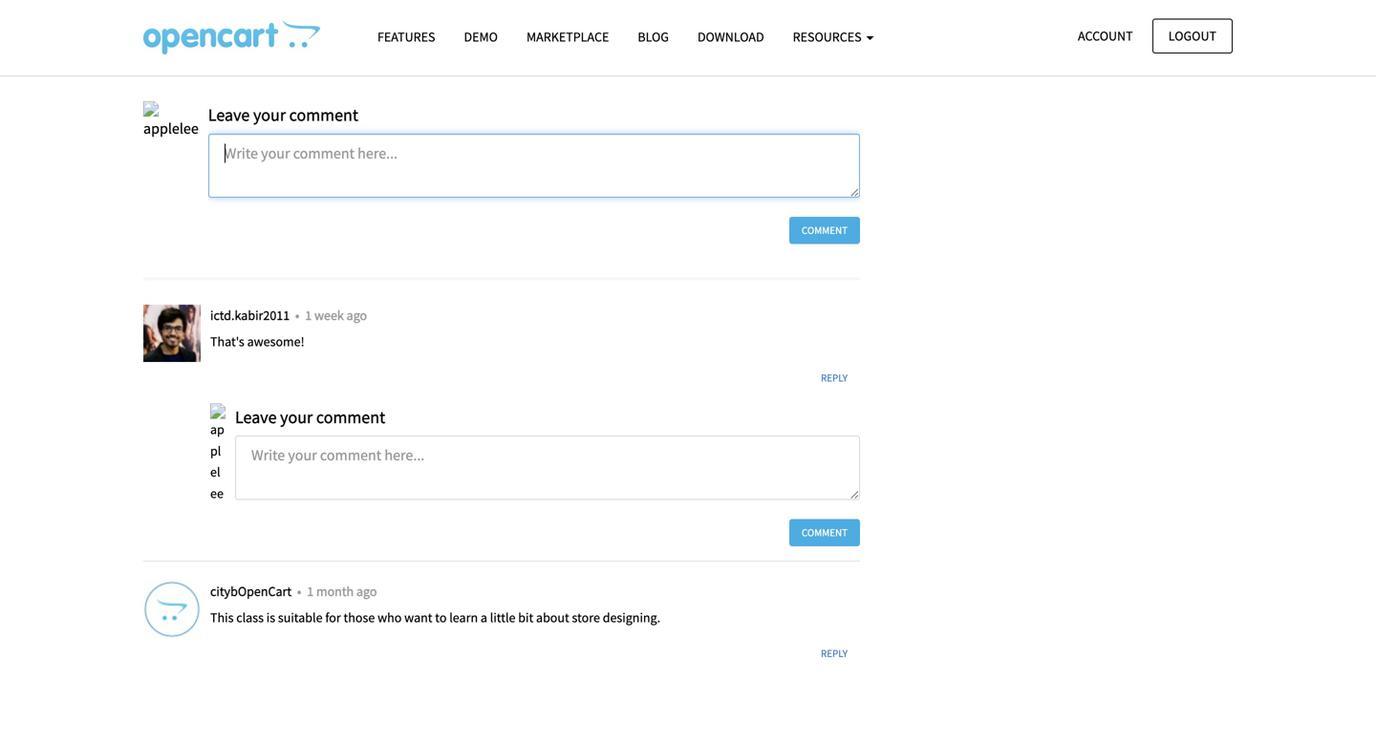 Task type: vqa. For each thing, say whether or not it's contained in the screenshot.
the left to
yes



Task type: locate. For each thing, give the bounding box(es) containing it.
comment for leave your comment text box for the rightmost applelee "image"
[[316, 407, 385, 428]]

1 vertical spatial ago
[[357, 583, 377, 600]]

1 reply button from the top
[[809, 365, 861, 392]]

Leave your comment text field
[[208, 134, 861, 198], [235, 436, 861, 500]]

demo
[[464, 28, 498, 45]]

click here to see the finished stores you will be learning to make.
[[143, 30, 552, 50]]

to left make.
[[497, 30, 510, 50]]

learning
[[442, 30, 494, 50]]

2 reply button from the top
[[809, 641, 861, 668]]

1 vertical spatial reply
[[821, 648, 848, 661]]

ago for 1 week ago
[[347, 307, 367, 324]]

your down awesome!
[[280, 407, 313, 428]]

month
[[316, 583, 354, 600]]

here
[[177, 30, 206, 50]]

1 vertical spatial leave
[[235, 407, 277, 428]]

comment
[[289, 104, 359, 126], [316, 407, 385, 428]]

class
[[236, 609, 264, 627]]

1 left week
[[305, 307, 312, 324]]

ictd.kabir2011
[[210, 307, 293, 324]]

account link
[[1062, 19, 1150, 53]]

your
[[253, 104, 286, 126], [280, 407, 313, 428]]

features
[[378, 28, 436, 45]]

1 month ago
[[307, 583, 377, 600]]

0 vertical spatial comment
[[289, 104, 359, 126]]

to right want
[[435, 609, 447, 627]]

ago for 1 month ago
[[357, 583, 377, 600]]

0 vertical spatial reply
[[821, 371, 848, 385]]

to
[[209, 30, 222, 50], [497, 30, 510, 50], [435, 609, 447, 627]]

reply button
[[809, 365, 861, 392], [809, 641, 861, 668]]

leave your comment
[[208, 104, 359, 126], [235, 407, 385, 428]]

1 vertical spatial comment
[[316, 407, 385, 428]]

1 week ago
[[305, 307, 367, 324]]

comment
[[802, 224, 848, 237], [802, 526, 848, 540]]

0 vertical spatial your
[[253, 104, 286, 126]]

1 horizontal spatial to
[[435, 609, 447, 627]]

0 vertical spatial reply button
[[809, 365, 861, 392]]

reply
[[821, 371, 848, 385], [821, 648, 848, 661]]

resources
[[793, 28, 865, 45]]

your down the
[[253, 104, 286, 126]]

for
[[325, 609, 341, 627]]

1 horizontal spatial applelee image
[[210, 404, 226, 505]]

citybopencart
[[210, 583, 294, 600]]

leave down that's awesome!
[[235, 407, 277, 428]]

leave your comment down finished
[[208, 104, 359, 126]]

1
[[305, 307, 312, 324], [307, 583, 314, 600]]

marketplace link
[[512, 20, 624, 54]]

1 reply from the top
[[821, 371, 848, 385]]

0 vertical spatial 1
[[305, 307, 312, 324]]

leave for leave your comment text box for the rightmost applelee "image"
[[235, 407, 277, 428]]

0 vertical spatial comment
[[802, 224, 848, 237]]

make.
[[513, 30, 552, 50]]

0 horizontal spatial to
[[209, 30, 222, 50]]

1 vertical spatial your
[[280, 407, 313, 428]]

will
[[397, 30, 419, 50]]

leave down see
[[208, 104, 250, 126]]

0 vertical spatial leave your comment
[[208, 104, 359, 126]]

designing.
[[603, 609, 661, 627]]

to left see
[[209, 30, 222, 50]]

this
[[210, 609, 234, 627]]

leave your comment text field for the leftmost applelee "image"
[[208, 134, 861, 198]]

leave your comment for leave your comment text box corresponding to the leftmost applelee "image"
[[208, 104, 359, 126]]

comment for comment button
[[802, 224, 848, 237]]

0 vertical spatial leave your comment text field
[[208, 134, 861, 198]]

1 comment from the top
[[802, 224, 848, 237]]

download link
[[684, 20, 779, 54]]

1 vertical spatial 1
[[307, 583, 314, 600]]

1 left month
[[307, 583, 314, 600]]

ago
[[347, 307, 367, 324], [357, 583, 377, 600]]

be
[[422, 30, 438, 50]]

who
[[378, 609, 402, 627]]

0 vertical spatial leave
[[208, 104, 250, 126]]

opencart - opencart 3 development masterclass image
[[143, 20, 320, 55]]

1 vertical spatial leave your comment text field
[[235, 436, 861, 500]]

0 vertical spatial applelee image
[[143, 101, 199, 141]]

logout link
[[1153, 19, 1233, 53]]

blog link
[[624, 20, 684, 54]]

applelee image
[[143, 101, 199, 141], [210, 404, 226, 505]]

reply for 2nd reply button from the bottom of the page
[[821, 371, 848, 385]]

suitable
[[278, 609, 323, 627]]

learn
[[450, 609, 478, 627]]

1 vertical spatial reply button
[[809, 641, 861, 668]]

2 comment from the top
[[802, 526, 848, 540]]

1 vertical spatial applelee image
[[210, 404, 226, 505]]

ago up those
[[357, 583, 377, 600]]

leave for leave your comment text box corresponding to the leftmost applelee "image"
[[208, 104, 250, 126]]

comment inside button
[[802, 224, 848, 237]]

0 vertical spatial ago
[[347, 307, 367, 324]]

citybopencart image
[[143, 581, 201, 639]]

ago right week
[[347, 307, 367, 324]]

2 reply from the top
[[821, 648, 848, 661]]

1 vertical spatial leave your comment
[[235, 407, 385, 428]]

1 vertical spatial comment
[[802, 526, 848, 540]]

leave your comment down awesome!
[[235, 407, 385, 428]]

leave
[[208, 104, 250, 126], [235, 407, 277, 428]]

leave your comment for leave your comment text box for the rightmost applelee "image"
[[235, 407, 385, 428]]

those
[[344, 609, 375, 627]]

logout
[[1169, 27, 1217, 44]]



Task type: describe. For each thing, give the bounding box(es) containing it.
ictd.kabir2011 image
[[143, 305, 201, 363]]

store
[[572, 609, 600, 627]]

marketplace
[[527, 28, 609, 45]]

reply for 1st reply button from the bottom
[[821, 648, 848, 661]]

account
[[1079, 27, 1134, 44]]

a
[[481, 609, 488, 627]]

that's
[[210, 333, 245, 350]]

about
[[536, 609, 570, 627]]

see
[[225, 30, 247, 50]]

is
[[267, 609, 275, 627]]

download
[[698, 28, 765, 45]]

comment button
[[790, 217, 861, 244]]

want
[[405, 609, 433, 627]]

click here to see the finished stores link
[[143, 30, 367, 50]]

blog
[[638, 28, 669, 45]]

that's awesome!
[[210, 333, 305, 350]]

leave your comment text field for the rightmost applelee "image"
[[235, 436, 861, 500]]

your for leave your comment text box corresponding to the leftmost applelee "image"
[[253, 104, 286, 126]]

the
[[250, 30, 271, 50]]

demo link
[[450, 20, 512, 54]]

this class is suitable for those who want to learn a little bit about store designing.
[[210, 609, 661, 627]]

bit
[[519, 609, 534, 627]]

comment link
[[790, 520, 861, 547]]

comment for leave your comment text box corresponding to the leftmost applelee "image"
[[289, 104, 359, 126]]

week
[[315, 307, 344, 324]]

your for leave your comment text box for the rightmost applelee "image"
[[280, 407, 313, 428]]

comment for comment link
[[802, 526, 848, 540]]

awesome!
[[247, 333, 305, 350]]

1 for 1 month ago
[[307, 583, 314, 600]]

resources link
[[779, 20, 889, 54]]

features link
[[363, 20, 450, 54]]

click
[[143, 30, 174, 50]]

0 horizontal spatial applelee image
[[143, 101, 199, 141]]

finished
[[274, 30, 325, 50]]

you
[[370, 30, 394, 50]]

stores
[[328, 30, 367, 50]]

little
[[490, 609, 516, 627]]

2 horizontal spatial to
[[497, 30, 510, 50]]

1 for 1 week ago
[[305, 307, 312, 324]]



